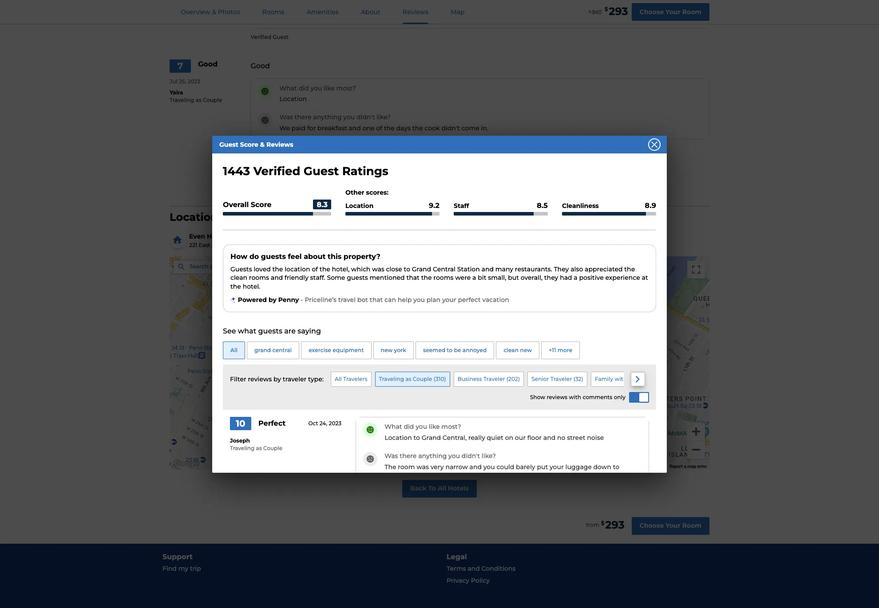 Task type: vqa. For each thing, say whether or not it's contained in the screenshot.
the bottommost Verified Guest
yes



Task type: locate. For each thing, give the bounding box(es) containing it.
1 vertical spatial anything
[[313, 113, 342, 121]]

bit
[[478, 274, 486, 282]]

anything down central,
[[418, 452, 447, 460]]

all right to at the left of the page
[[438, 485, 446, 493]]

1 horizontal spatial or
[[416, 473, 422, 481]]

0 vertical spatial new
[[226, 233, 241, 241]]

293 right from
[[605, 519, 625, 532]]

what
[[279, 84, 297, 92], [385, 423, 402, 431]]

1 vertical spatial all
[[335, 376, 342, 383]]

0 vertical spatial all
[[230, 347, 238, 354]]

1 vertical spatial bed.
[[514, 473, 528, 481]]

202
[[508, 376, 518, 383]]

as inside joseph traveling as couple
[[256, 445, 262, 452]]

anything inside was there anything you didn't like? we paid for breakfast and one of the days the cook didn't come in.
[[313, 113, 342, 121]]

like inside what did you like most? location
[[324, 84, 335, 92]]

0 horizontal spatial unpack
[[385, 473, 408, 481]]

like for see what guests are saying
[[429, 423, 440, 431]]

location inside what did you like most? location
[[279, 95, 307, 103]]

young
[[628, 376, 646, 383]]

- right penny
[[301, 296, 303, 304]]

1 vertical spatial new
[[245, 242, 257, 249]]

your right plan at the top
[[442, 296, 456, 304]]

there up back
[[400, 452, 417, 460]]

$ right from
[[601, 520, 604, 527]]

0 vertical spatial reviews
[[403, 8, 429, 16]]

new up street,
[[226, 233, 241, 241]]

the
[[596, 13, 607, 21], [634, 13, 644, 21], [384, 124, 395, 132], [412, 124, 423, 132], [272, 265, 283, 273], [320, 265, 330, 273], [624, 265, 635, 273], [421, 274, 432, 282], [230, 283, 241, 291], [465, 473, 476, 481], [502, 473, 513, 481]]

seemed
[[423, 347, 445, 354]]

reviews right filter
[[248, 376, 272, 384]]

1 room from the top
[[682, 8, 702, 16]]

narrow right amenities
[[340, 13, 363, 21]]

2 horizontal spatial was
[[417, 463, 429, 471]]

guest down rooms button
[[273, 34, 289, 40]]

tab list containing overview & photos
[[170, 0, 476, 24]]

clean up 202
[[504, 347, 519, 354]]

senior traveler ( 32 )
[[532, 376, 583, 383]]

travel bot logo image
[[230, 296, 236, 304]]

unpack
[[516, 13, 540, 21], [385, 473, 408, 481]]

0 horizontal spatial walk
[[424, 473, 439, 481]]

how
[[230, 252, 247, 261]]

what inside what did you like most? location to grand central, really quiet on our floor and no street noise
[[385, 423, 402, 431]]

0 horizontal spatial -
[[259, 233, 261, 241]]

was
[[279, 2, 293, 10], [279, 113, 293, 121], [385, 452, 398, 460]]

1 horizontal spatial reviews
[[547, 394, 567, 401]]

down right shortcuts
[[593, 463, 611, 471]]

positive
[[579, 274, 604, 282]]

also
[[571, 265, 583, 273]]

0 horizontal spatial like
[[324, 84, 335, 92]]

$ 340 $ 293
[[589, 5, 628, 18]]

1 horizontal spatial most?
[[441, 423, 461, 431]]

there inside was there anything you didn't like? we paid for breakfast and one of the days the cook didn't come in.
[[295, 113, 312, 121]]

rooms down loved
[[249, 274, 269, 282]]

there right rooms
[[295, 2, 312, 10]]

choose for $
[[640, 8, 664, 16]]

2 vertical spatial was
[[417, 463, 429, 471]]

saying
[[298, 327, 321, 336]]

1 vertical spatial like?
[[377, 113, 391, 121]]

by left penny
[[269, 296, 277, 304]]

8.9
[[645, 201, 656, 210]]

reviews down senior traveler ( 32 )
[[547, 394, 567, 401]]

2023 right 25,
[[188, 78, 200, 85]]

grand left central
[[412, 265, 431, 273]]

1 horizontal spatial bed.
[[646, 13, 660, 21]]

1 horizontal spatial east
[[294, 233, 308, 241]]

by left traveler
[[273, 376, 281, 384]]

0 vertical spatial that
[[406, 274, 420, 282]]

like inside what did you like most? location to grand central, really quiet on our floor and no street noise
[[429, 423, 440, 431]]

0 horizontal spatial east
[[199, 242, 210, 249]]

cleanliness
[[562, 202, 599, 210]]

0 horizontal spatial put
[[432, 13, 443, 21]]

clean new
[[504, 347, 532, 354]]

map
[[687, 464, 696, 469]]

could right about "button"
[[391, 13, 409, 21]]

room for $
[[682, 8, 702, 16]]

with down the 32
[[569, 394, 581, 401]]

1 vertical spatial east
[[199, 242, 210, 249]]

reviews
[[403, 8, 429, 16], [266, 141, 293, 149]]

verified guest down rooms button
[[251, 34, 289, 40]]

most? inside what did you like most? location
[[336, 84, 356, 92]]

traveler for business traveler
[[483, 376, 505, 383]]

- up york,
[[259, 233, 261, 241]]

7
[[178, 61, 183, 72]]

293
[[609, 5, 628, 18], [605, 519, 625, 532]]

your right reviews button
[[445, 13, 459, 21]]

you
[[343, 2, 355, 10], [378, 13, 390, 21], [311, 84, 322, 92], [343, 113, 355, 121], [413, 296, 425, 304], [416, 423, 427, 431], [448, 452, 460, 460], [483, 463, 495, 471]]

1 horizontal spatial the
[[385, 463, 396, 471]]

map inside button
[[451, 8, 465, 16]]

business
[[458, 376, 482, 383]]

terms
[[652, 464, 664, 469], [447, 565, 466, 573]]

0 vertical spatial could
[[391, 13, 409, 21]]

what inside what did you like most? location
[[279, 84, 297, 92]]

that right 'bot' in the left of the page
[[370, 296, 383, 304]]

map region
[[117, 189, 879, 609]]

traveler
[[483, 376, 505, 383], [551, 376, 572, 383]]

2 your from the top
[[666, 522, 681, 530]]

score right overall at left
[[251, 201, 272, 209]]

grand inside guests loved the location of the hotel, which was close to grand central station and many restaurants. they also appreciated the clean rooms and friendly staff. some guests mentioned that the rooms were a bit small, but overall, they had a positive experience at the hotel.
[[412, 265, 431, 273]]

there up the paid
[[295, 113, 312, 121]]

of right the 'one'
[[376, 124, 382, 132]]

anything left about
[[313, 2, 342, 10]]

senior
[[532, 376, 549, 383]]

most? up central,
[[441, 423, 461, 431]]

privacy
[[447, 577, 469, 585]]

3 ) from the left
[[582, 376, 583, 383]]

score up the 1443
[[240, 141, 258, 149]]

guests up grand central
[[258, 327, 282, 336]]

report
[[670, 464, 683, 469]]

a left bit
[[472, 274, 476, 282]]

1 horizontal spatial luggage
[[565, 463, 592, 471]]

1 horizontal spatial it
[[541, 13, 546, 21]]

grand
[[254, 347, 271, 354]]

east up 'how do guests feel about this property?'
[[294, 233, 308, 241]]

from $ 293
[[586, 519, 625, 532]]

1 traveler from the left
[[483, 376, 505, 383]]

traveling inside yaira traveling as couple
[[170, 97, 194, 103]]

like? inside was there anything you didn't like? we paid for breakfast and one of the days the cook didn't come in.
[[377, 113, 391, 121]]

joseph traveling as couple
[[230, 438, 282, 452]]

1 horizontal spatial &
[[260, 141, 265, 149]]

amenities button
[[296, 0, 349, 24]]

0 horizontal spatial or
[[229, 263, 235, 270]]

reviews inside button
[[403, 8, 429, 16]]

new left +11
[[520, 347, 532, 354]]

0 horizontal spatial front
[[477, 473, 493, 481]]

) up the show reviews with comments only
[[582, 376, 583, 383]]

0 vertical spatial your
[[666, 8, 681, 16]]

hotel,
[[332, 265, 349, 273]]

Search places or add an address checkbox
[[173, 260, 300, 278], [173, 260, 296, 274]]

walk
[[555, 13, 570, 21], [424, 473, 439, 481]]

traveling
[[170, 5, 194, 11], [170, 97, 194, 103], [379, 376, 404, 383], [230, 445, 255, 452]]

1 horizontal spatial that
[[406, 274, 420, 282]]

most? up breakfast
[[336, 84, 356, 92]]

hotels
[[448, 485, 469, 493]]

32
[[575, 376, 582, 383]]

travel
[[338, 296, 356, 304]]

as down 'york'
[[405, 376, 411, 383]]

2 room from the top
[[682, 522, 702, 530]]

with left the young
[[615, 376, 627, 383]]

score for other scores:
[[251, 201, 272, 209]]

barely down our
[[516, 463, 535, 471]]

room
[[293, 13, 310, 21], [398, 463, 415, 471]]

you inside what did you like most? location to grand central, really quiet on our floor and no street noise
[[416, 423, 427, 431]]

barely left map button
[[411, 13, 430, 21]]

-
[[259, 233, 261, 241], [301, 296, 303, 304]]

there
[[295, 2, 312, 10], [295, 113, 312, 121], [400, 452, 417, 460]]

front down the really
[[477, 473, 493, 481]]

1 horizontal spatial new
[[520, 347, 532, 354]]

down right map button
[[488, 13, 506, 21]]

0 vertical spatial barely
[[411, 13, 430, 21]]

east right 221
[[199, 242, 210, 249]]

family with young children ( 442 )
[[595, 376, 686, 383]]

2023 right 24,
[[329, 420, 342, 427]]

( down seemed
[[434, 376, 436, 383]]

did inside what did you like most? location
[[299, 84, 309, 92]]

most? for traveling as couple
[[336, 84, 356, 92]]

had
[[560, 274, 572, 282]]

0 vertical spatial 2023
[[188, 78, 200, 85]]

report a map error link
[[670, 464, 707, 469]]

find
[[163, 565, 177, 573]]

all inside button
[[335, 376, 342, 383]]

clean inside guests loved the location of the hotel, which was close to grand central station and many restaurants. they also appreciated the clean rooms and friendly staff. some guests mentioned that the rooms were a bit small, but overall, they had a positive experience at the hotel.
[[230, 274, 247, 282]]

very left about "button"
[[325, 13, 339, 21]]

0 vertical spatial map
[[451, 8, 465, 16]]

0 horizontal spatial bed.
[[514, 473, 528, 481]]

0 horizontal spatial reviews
[[266, 141, 293, 149]]

2 traveler from the left
[[551, 376, 572, 383]]

0 vertical spatial luggage
[[460, 13, 487, 21]]

2 vertical spatial anything
[[418, 452, 447, 460]]

2 vertical spatial all
[[438, 485, 446, 493]]

0 vertical spatial east
[[294, 233, 308, 241]]

reviews for with
[[547, 394, 567, 401]]

seemed to be annoyed
[[423, 347, 487, 354]]

walk left 340
[[555, 13, 570, 21]]

anything for traveling as couple
[[313, 113, 342, 121]]

1 horizontal spatial around
[[572, 13, 595, 21]]

of up the staff.
[[312, 265, 318, 273]]

0 vertical spatial front
[[609, 13, 624, 21]]

guests down which
[[347, 274, 368, 282]]

location
[[279, 95, 307, 103], [345, 202, 374, 210], [170, 211, 218, 224], [385, 434, 412, 442]]

0 horizontal spatial traveler
[[483, 376, 505, 383]]

1 horizontal spatial 2023
[[329, 420, 342, 427]]

1 vertical spatial room
[[398, 463, 415, 471]]

your for $
[[666, 8, 681, 16]]

clean down guests on the top
[[230, 274, 247, 282]]

a left map
[[684, 464, 686, 469]]

44th
[[212, 242, 225, 249]]

4 ) from the left
[[685, 376, 686, 383]]

2 choose your room from the top
[[640, 522, 702, 530]]

0 vertical spatial what
[[279, 84, 297, 92]]

0 horizontal spatial terms
[[447, 565, 466, 573]]

with
[[615, 376, 627, 383], [569, 394, 581, 401]]

did inside what did you like most? location to grand central, really quiet on our floor and no street noise
[[404, 423, 414, 431]]

a down "also"
[[574, 274, 578, 282]]

1 horizontal spatial could
[[497, 463, 514, 471]]

type:
[[308, 376, 324, 384]]

1 vertical spatial map
[[598, 464, 606, 469]]

that up help
[[406, 274, 420, 282]]

0 vertical spatial most?
[[336, 84, 356, 92]]

your left shortcuts
[[550, 463, 564, 471]]

travelers
[[343, 376, 367, 383]]

york
[[243, 233, 257, 241]]

was for couple
[[279, 113, 293, 121]]

0 vertical spatial it
[[541, 13, 546, 21]]

room up back
[[398, 463, 415, 471]]

terms down legal
[[447, 565, 466, 573]]

0 horizontal spatial good
[[198, 60, 218, 68]]

all left "travelers"
[[335, 376, 342, 383]]

map left data
[[598, 464, 606, 469]]

0 vertical spatial down
[[488, 13, 506, 21]]

1 vertical spatial clean
[[504, 347, 519, 354]]

0 horizontal spatial down
[[488, 13, 506, 21]]

0 vertical spatial put
[[432, 13, 443, 21]]

0 horizontal spatial around
[[441, 473, 463, 481]]

to inside what did you like most? location to grand central, really quiet on our floor and no street noise
[[414, 434, 420, 442]]

1 vertical spatial was
[[372, 265, 384, 273]]

anything up breakfast
[[313, 113, 342, 121]]

$ inside from $ 293
[[601, 520, 604, 527]]

1 vertical spatial grand
[[422, 434, 441, 442]]

1 horizontal spatial unpack
[[516, 13, 540, 21]]

1 choose your room button from the top
[[632, 3, 710, 21]]

1 vertical spatial reviews
[[547, 394, 567, 401]]

narrow up 'hotels'
[[445, 463, 468, 471]]

1 vertical spatial 293
[[605, 519, 625, 532]]

guests for about
[[261, 252, 286, 261]]

1 horizontal spatial map
[[598, 464, 606, 469]]

( down the 'clean new'
[[506, 376, 508, 383]]

could down the on
[[497, 463, 514, 471]]

0 horizontal spatial &
[[212, 8, 216, 16]]

) right children
[[685, 376, 686, 383]]

guests up address
[[261, 252, 286, 261]]

2023
[[188, 78, 200, 85], [329, 420, 342, 427]]

like? for traveling as couple
[[377, 113, 391, 121]]

front right 340
[[609, 13, 624, 21]]

1 vertical spatial -
[[301, 296, 303, 304]]

traveler left the 32
[[551, 376, 572, 383]]

0 vertical spatial verified
[[251, 34, 271, 40]]

map right reviews button
[[451, 8, 465, 16]]

search places or add an address
[[190, 263, 279, 270]]

error
[[697, 464, 707, 469]]

2 horizontal spatial all
[[438, 485, 446, 493]]

choose your room for 293
[[640, 522, 702, 530]]

was inside guests loved the location of the hotel, which was close to grand central station and many restaurants. they also appreciated the clean rooms and friendly staff. some guests mentioned that the rooms were a bit small, but overall, they had a positive experience at the hotel.
[[372, 265, 384, 273]]

0 vertical spatial like?
[[377, 2, 391, 10]]

choose for 293
[[640, 522, 664, 530]]

even
[[189, 233, 205, 241]]

days
[[396, 124, 411, 132]]

2 choose from the top
[[640, 522, 664, 530]]

1 horizontal spatial like
[[429, 423, 440, 431]]

couple inside yaira traveling as couple
[[203, 97, 222, 103]]

1 vertical spatial was
[[279, 113, 293, 121]]

rooms down central
[[433, 274, 454, 282]]

1 your from the top
[[666, 8, 681, 16]]

tab list
[[170, 0, 476, 24]]

1 vertical spatial walk
[[424, 473, 439, 481]]

( right children
[[672, 376, 674, 383]]

paid
[[292, 124, 305, 132]]

) left the business
[[444, 376, 446, 383]]

2 vertical spatial there
[[400, 452, 417, 460]]

down
[[488, 13, 506, 21], [593, 463, 611, 471]]

traveler for senior traveler
[[551, 376, 572, 383]]

conditions
[[481, 565, 516, 573]]

report a map error
[[670, 464, 707, 469]]

bot
[[357, 296, 368, 304]]

0 horizontal spatial was
[[311, 13, 324, 21]]

new down "york"
[[245, 242, 257, 249]]

comments
[[583, 394, 612, 401]]

terms left report
[[652, 464, 664, 469]]

as down perfect
[[256, 445, 262, 452]]

&
[[212, 8, 216, 16], [260, 141, 265, 149]]

2 vertical spatial was
[[385, 452, 398, 460]]

traveler left 202
[[483, 376, 505, 383]]

new left 'york'
[[381, 347, 393, 354]]

room right rooms
[[293, 13, 310, 21]]

my
[[178, 565, 188, 573]]

0 vertical spatial terms
[[652, 464, 664, 469]]

small,
[[488, 274, 506, 282]]

verified guest down "we"
[[251, 145, 289, 151]]

google image
[[172, 458, 201, 470]]

overall
[[223, 201, 249, 209]]

other scores:
[[345, 188, 389, 196]]

annoyed
[[463, 347, 487, 354]]

2 vertical spatial guests
[[258, 327, 282, 336]]

all
[[230, 347, 238, 354], [335, 376, 342, 383], [438, 485, 446, 493]]

- inside even hotel new york - midtown east 221 east 44th street, new york, ny
[[259, 233, 261, 241]]

0 vertical spatial very
[[325, 13, 339, 21]]

) left 'senior' at the right of the page
[[518, 376, 520, 383]]

guests inside guests loved the location of the hotel, which was close to grand central station and many restaurants. they also appreciated the clean rooms and friendly staff. some guests mentioned that the rooms were a bit small, but overall, they had a positive experience at the hotel.
[[347, 274, 368, 282]]

1 choose from the top
[[640, 8, 664, 16]]

reviews left map button
[[403, 8, 429, 16]]

all down the see
[[230, 347, 238, 354]]

data
[[608, 464, 616, 469]]

1 vertical spatial front
[[477, 473, 493, 481]]

a
[[472, 274, 476, 282], [574, 274, 578, 282], [684, 464, 686, 469]]

0 horizontal spatial rooms
[[249, 274, 269, 282]]

as down jul 25, 2023
[[196, 97, 201, 103]]

filter reviews by traveler type:
[[230, 376, 324, 384]]

was inside was there anything you didn't like? we paid for breakfast and one of the days the cook didn't come in.
[[279, 113, 293, 121]]

1 vertical spatial that
[[370, 296, 383, 304]]

1 choose your room from the top
[[640, 8, 702, 16]]

walk up to at the left of the page
[[424, 473, 439, 481]]

( up the show reviews with comments only
[[574, 376, 575, 383]]

help
[[398, 296, 412, 304]]

reviews down "we"
[[266, 141, 293, 149]]

shortcuts
[[573, 464, 592, 469]]

traveling inside joseph traveling as couple
[[230, 445, 255, 452]]

most? inside what did you like most? location to grand central, really quiet on our floor and no street noise
[[441, 423, 461, 431]]

0 vertical spatial &
[[212, 8, 216, 16]]

guest down "we"
[[273, 145, 289, 151]]

0 vertical spatial room
[[682, 8, 702, 16]]

grand inside what did you like most? location to grand central, really quiet on our floor and no street noise
[[422, 434, 441, 442]]

2 choose your room button from the top
[[632, 518, 710, 535]]

there for see what guests are saying
[[400, 452, 417, 460]]

2 new from the left
[[520, 347, 532, 354]]

of inside was there anything you didn't like? we paid for breakfast and one of the days the cook didn't come in.
[[376, 124, 382, 132]]

they
[[554, 265, 569, 273]]

1 horizontal spatial rooms
[[433, 274, 454, 282]]

1 vertical spatial room
[[682, 522, 702, 530]]

like
[[324, 84, 335, 92], [429, 423, 440, 431]]

guest up the 1443
[[219, 141, 238, 149]]

in.
[[481, 124, 488, 132]]

293 right 340
[[609, 5, 628, 18]]

show
[[530, 394, 545, 401]]

2 vertical spatial like?
[[482, 452, 496, 460]]

verified
[[251, 34, 271, 40], [251, 145, 271, 151], [253, 164, 300, 178]]

0 vertical spatial the
[[279, 13, 291, 21]]

1 vertical spatial terms
[[447, 565, 466, 573]]

1 horizontal spatial did
[[404, 423, 414, 431]]

1 vertical spatial unpack
[[385, 473, 408, 481]]

very up back to all hotels
[[431, 463, 444, 471]]



Task type: describe. For each thing, give the bounding box(es) containing it.
noise
[[587, 434, 604, 442]]

filter
[[230, 376, 246, 384]]

really
[[468, 434, 485, 442]]

ny
[[274, 242, 281, 249]]

0 vertical spatial there
[[295, 2, 312, 10]]

0 vertical spatial was there anything you didn't like? the room was very narrow and you could barely put your luggage down to unpack it or walk around the front of the bed.
[[279, 2, 660, 21]]

there for traveling as couple
[[295, 113, 312, 121]]

find my trip link
[[163, 563, 432, 575]]

reviews for by
[[248, 376, 272, 384]]

0 vertical spatial by
[[269, 296, 277, 304]]

cook
[[425, 124, 440, 132]]

did for traveling as couple
[[299, 84, 309, 92]]

to
[[428, 485, 436, 493]]

0 vertical spatial was
[[279, 2, 293, 10]]

as inside yaira traveling as couple
[[196, 97, 201, 103]]

do
[[249, 252, 259, 261]]

overall,
[[521, 274, 543, 282]]

legal
[[447, 553, 467, 562]]

guest up the 8.3 on the top of page
[[304, 164, 339, 178]]

vacation
[[482, 296, 509, 304]]

2 vertical spatial or
[[416, 473, 422, 481]]

and inside what did you like most? location to grand central, really quiet on our floor and no street noise
[[543, 434, 556, 442]]

about button
[[350, 0, 391, 24]]

1 vertical spatial put
[[537, 463, 548, 471]]

+11 more
[[549, 347, 572, 354]]

0 horizontal spatial could
[[391, 13, 409, 21]]

1 vertical spatial luggage
[[565, 463, 592, 471]]

plan
[[427, 296, 441, 304]]

340
[[592, 9, 602, 15]]

didn't right cook
[[442, 124, 460, 132]]

0 vertical spatial or
[[547, 13, 554, 21]]

that inside guests loved the location of the hotel, which was close to grand central station and many restaurants. they also appreciated the clean rooms and friendly staff. some guests mentioned that the rooms were a bit small, but overall, they had a positive experience at the hotel.
[[406, 274, 420, 282]]

2 ) from the left
[[518, 376, 520, 383]]

2 vertical spatial your
[[550, 463, 564, 471]]

all travelers button
[[331, 372, 371, 387]]

most? for see what guests are saying
[[441, 423, 461, 431]]

310
[[436, 376, 444, 383]]

room for 293
[[682, 522, 702, 530]]

was for guests
[[385, 452, 398, 460]]

didn't right amenities
[[357, 2, 375, 10]]

0 vertical spatial bed.
[[646, 13, 660, 21]]

an
[[249, 263, 256, 270]]

priceline's
[[305, 296, 337, 304]]

1 vertical spatial or
[[229, 263, 235, 270]]

of inside guests loved the location of the hotel, which was close to grand central station and many restaurants. they also appreciated the clean rooms and friendly staff. some guests mentioned that the rooms were a bit small, but overall, they had a positive experience at the hotel.
[[312, 265, 318, 273]]

2 verified guest from the top
[[251, 145, 289, 151]]

restaurants.
[[515, 265, 552, 273]]

1 vertical spatial reviews
[[266, 141, 293, 149]]

3 ( from the left
[[574, 376, 575, 383]]

guest score & reviews
[[219, 141, 293, 149]]

ratings
[[342, 164, 388, 178]]

family
[[595, 376, 613, 383]]

but
[[508, 274, 519, 282]]

1 horizontal spatial new
[[245, 242, 257, 249]]

map button
[[440, 0, 475, 24]]

what for see what guests are saying
[[385, 423, 402, 431]]

1 new from the left
[[381, 347, 393, 354]]

1 vertical spatial the
[[385, 463, 396, 471]]

1 vertical spatial very
[[431, 463, 444, 471]]

only
[[614, 394, 626, 401]]

1 horizontal spatial -
[[301, 296, 303, 304]]

$ right 340
[[605, 6, 608, 12]]

0 vertical spatial 293
[[609, 5, 628, 18]]

and inside legal terms and conditions privacy policy
[[468, 565, 480, 573]]

1 vertical spatial your
[[442, 296, 456, 304]]

experience
[[605, 274, 640, 282]]

1 vertical spatial was there anything you didn't like? the room was very narrow and you could barely put your luggage down to unpack it or walk around the front of the bed.
[[385, 452, 619, 481]]

2023 for 7
[[188, 78, 200, 85]]

your for 293
[[666, 522, 681, 530]]

1 vertical spatial by
[[273, 376, 281, 384]]

1 horizontal spatial a
[[574, 274, 578, 282]]

rooms button
[[252, 0, 295, 24]]

powered by penny - priceline's travel bot that can help you plan your perfect vacation
[[238, 296, 509, 304]]

how do guests feel about this property?
[[230, 252, 380, 261]]

1 ( from the left
[[434, 376, 436, 383]]

all for all
[[230, 347, 238, 354]]

guests for saying
[[258, 327, 282, 336]]

1 verified guest from the top
[[251, 34, 289, 40]]

what did you like most? location
[[279, 84, 356, 103]]

exercise equipment
[[309, 347, 364, 354]]

and inside was there anything you didn't like? we paid for breakfast and one of the days the cook didn't come in.
[[349, 124, 361, 132]]

did for see what guests are saying
[[404, 423, 414, 431]]

score for 1443
[[240, 141, 258, 149]]

overview & photos button
[[170, 0, 251, 24]]

terms inside legal terms and conditions privacy policy
[[447, 565, 466, 573]]

places
[[210, 263, 228, 270]]

what
[[238, 327, 256, 336]]

1 horizontal spatial barely
[[516, 463, 535, 471]]

be
[[454, 347, 461, 354]]

1 vertical spatial with
[[569, 394, 581, 401]]

show reviews with comments only
[[530, 394, 626, 401]]

map for map
[[451, 8, 465, 16]]

floor
[[527, 434, 542, 442]]

privacy policy link
[[447, 575, 717, 587]]

no
[[557, 434, 565, 442]]

1443 verified guest ratings
[[223, 164, 388, 178]]

rooms
[[262, 8, 284, 16]]

1 horizontal spatial good
[[251, 62, 270, 70]]

1 vertical spatial could
[[497, 463, 514, 471]]

you inside was there anything you didn't like? we paid for breakfast and one of the days the cook didn't come in.
[[343, 113, 355, 121]]

keyboard shortcuts
[[554, 464, 592, 469]]

close
[[386, 265, 402, 273]]

0 vertical spatial your
[[445, 13, 459, 21]]

street,
[[226, 242, 244, 249]]

penny
[[278, 296, 299, 304]]

1 vertical spatial verified
[[251, 145, 271, 151]]

442
[[674, 376, 685, 383]]

choose your room button for $
[[632, 3, 710, 21]]

2 rooms from the left
[[433, 274, 454, 282]]

anything for see what guests are saying
[[418, 452, 447, 460]]

legal terms and conditions privacy policy
[[447, 553, 516, 585]]

2023 for 10
[[329, 420, 342, 427]]

4 ( from the left
[[672, 376, 674, 383]]

didn't down the really
[[462, 452, 480, 460]]

2 ( from the left
[[506, 376, 508, 383]]

1 horizontal spatial front
[[609, 13, 624, 21]]

choose your room button for 293
[[632, 518, 710, 535]]

location inside what did you like most? location to grand central, really quiet on our floor and no street noise
[[385, 434, 412, 442]]

0 vertical spatial unpack
[[516, 13, 540, 21]]

terms and conditions link
[[447, 563, 717, 575]]

equipment
[[333, 347, 364, 354]]

jul
[[170, 78, 177, 85]]

0 vertical spatial walk
[[555, 13, 570, 21]]

back
[[410, 485, 427, 493]]

©2023
[[617, 464, 631, 469]]

1 rooms from the left
[[249, 274, 269, 282]]

hotel.
[[243, 283, 260, 291]]

1 vertical spatial &
[[260, 141, 265, 149]]

of down quiet
[[494, 473, 501, 481]]

0 horizontal spatial very
[[325, 13, 339, 21]]

0 vertical spatial anything
[[313, 2, 342, 10]]

back to all hotels
[[410, 485, 469, 493]]

traveling as couple ( 310 )
[[379, 376, 446, 383]]

1 horizontal spatial with
[[615, 376, 627, 383]]

1443
[[223, 164, 250, 178]]

1 horizontal spatial narrow
[[445, 463, 468, 471]]

of right 340
[[626, 13, 632, 21]]

8.5
[[537, 201, 548, 210]]

yaira traveling as couple
[[170, 89, 222, 103]]

221
[[189, 242, 197, 249]]

exercise
[[309, 347, 331, 354]]

at
[[642, 274, 648, 282]]

0 horizontal spatial it
[[410, 473, 414, 481]]

didn't up the 'one'
[[357, 113, 375, 121]]

0 vertical spatial room
[[293, 13, 310, 21]]

central,
[[443, 434, 467, 442]]

back to all hotels link
[[402, 480, 477, 498]]

more
[[558, 347, 572, 354]]

joseph
[[230, 438, 250, 445]]

this
[[328, 252, 342, 261]]

all for all travelers
[[335, 376, 342, 383]]

2 horizontal spatial a
[[684, 464, 686, 469]]

map for map data ©2023 google
[[598, 464, 606, 469]]

0 horizontal spatial the
[[279, 13, 291, 21]]

like for traveling as couple
[[324, 84, 335, 92]]

were
[[455, 274, 471, 282]]

as left photos
[[196, 5, 201, 11]]

policy
[[471, 577, 490, 585]]

yaira
[[170, 89, 183, 96]]

choose your room for $
[[640, 8, 702, 16]]

are
[[284, 327, 296, 336]]

oct 24, 2023
[[308, 420, 342, 427]]

to inside guests loved the location of the hotel, which was close to grand central station and many restaurants. they also appreciated the clean rooms and friendly staff. some guests mentioned that the rooms were a bit small, but overall, they had a positive experience at the hotel.
[[404, 265, 410, 273]]

you inside what did you like most? location
[[311, 84, 322, 92]]

0 horizontal spatial barely
[[411, 13, 430, 21]]

0 horizontal spatial a
[[472, 274, 476, 282]]

midtown
[[263, 233, 292, 241]]

& inside button
[[212, 8, 216, 16]]

0 vertical spatial was
[[311, 13, 324, 21]]

perfect
[[458, 296, 481, 304]]

what for traveling as couple
[[279, 84, 297, 92]]

couple inside joseph traveling as couple
[[263, 445, 282, 452]]

like? for see what guests are saying
[[482, 452, 496, 460]]

one
[[362, 124, 374, 132]]

traveler
[[283, 376, 307, 384]]

0 horizontal spatial narrow
[[340, 13, 363, 21]]

about
[[304, 252, 326, 261]]

business traveler ( 202 )
[[458, 376, 520, 383]]

some
[[327, 274, 345, 282]]

overview
[[181, 8, 210, 16]]

1 vertical spatial down
[[593, 463, 611, 471]]

1 ) from the left
[[444, 376, 446, 383]]

$ left 340
[[589, 9, 591, 14]]

2 vertical spatial verified
[[253, 164, 300, 178]]



